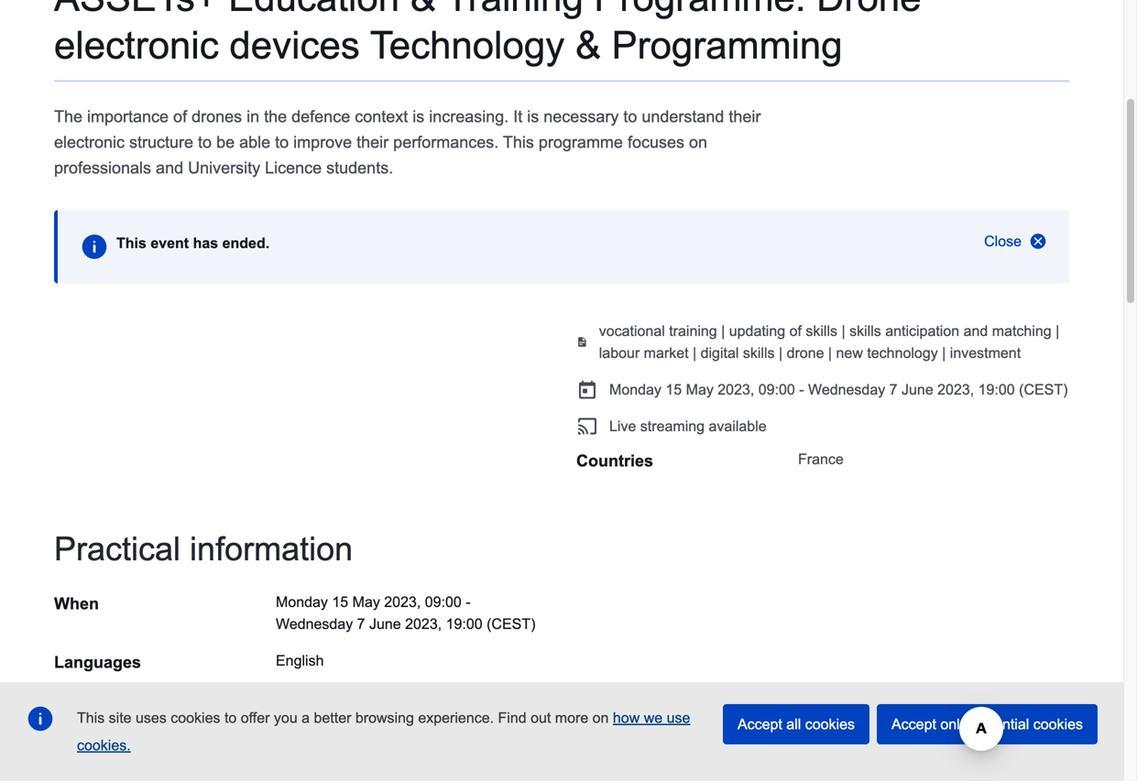 Task type: locate. For each thing, give the bounding box(es) containing it.
this left event
[[116, 235, 147, 252]]

accept left all on the bottom right
[[738, 717, 783, 733]]

accept all cookies link
[[723, 705, 870, 745]]

out
[[531, 710, 551, 727]]

1 m image from the top
[[577, 331, 588, 353]]

0 vertical spatial june
[[902, 382, 934, 398]]

m image
[[577, 331, 588, 353], [577, 379, 599, 401], [577, 416, 599, 438]]

0 horizontal spatial -
[[466, 594, 471, 611]]

vocational
[[599, 323, 665, 340]]

cookies inside accept only essential cookies link
[[1034, 717, 1084, 733]]

site
[[109, 710, 132, 727]]

able
[[239, 133, 271, 152]]

0 vertical spatial -
[[800, 382, 804, 398]]

this inside the importance of drones in the defence context is increasing. it is necessary to understand their electronic structure to be able to improve their performances. this programme focuses on professionals and university licence students.
[[503, 133, 534, 152]]

monday up english
[[276, 594, 328, 611]]

their
[[729, 107, 761, 126], [357, 133, 389, 152]]

1 horizontal spatial cookies
[[806, 717, 855, 733]]

0 horizontal spatial their
[[357, 133, 389, 152]]

2 vertical spatial m image
[[577, 416, 599, 438]]

of up drone
[[790, 323, 802, 340]]

1 vertical spatial (cest)
[[487, 616, 536, 633]]

their down context
[[357, 133, 389, 152]]

1 horizontal spatial monday
[[610, 382, 662, 398]]

1 vertical spatial wednesday
[[276, 616, 353, 633]]

cookies right all on the bottom right
[[806, 717, 855, 733]]

| left drone
[[779, 345, 783, 362]]

monday 15 may 2023, 09:00 - wednesday 7 june 2023, 19:00 (cest)
[[610, 382, 1068, 398], [276, 594, 536, 633]]

| down the training
[[693, 345, 697, 362]]

anticipation
[[886, 323, 960, 340]]

cookies up 'links'
[[171, 710, 220, 727]]

1 vertical spatial on
[[593, 710, 609, 727]]

1 horizontal spatial may
[[686, 382, 714, 398]]

electronic
[[54, 24, 219, 67], [54, 133, 125, 152]]

1 vertical spatial &
[[576, 24, 601, 67]]

and inside the importance of drones in the defence context is increasing. it is necessary to understand their electronic structure to be able to improve their performances. this programme focuses on professionals and university licence students.
[[156, 159, 183, 177]]

2 horizontal spatial this
[[503, 133, 534, 152]]

cookies right essential
[[1034, 717, 1084, 733]]

0 vertical spatial wednesday
[[809, 382, 886, 398]]

0 horizontal spatial 09:00
[[425, 594, 462, 611]]

necessary
[[544, 107, 619, 126]]

1 vertical spatial 09:00
[[425, 594, 462, 611]]

accept only essential cookies
[[892, 717, 1084, 733]]

is
[[413, 107, 425, 126], [527, 107, 539, 126]]

2 accept from the left
[[892, 717, 937, 733]]

1 vertical spatial -
[[466, 594, 471, 611]]

0 vertical spatial of
[[173, 107, 187, 126]]

of up structure
[[173, 107, 187, 126]]

15 down information at the left
[[332, 594, 348, 611]]

and down structure
[[156, 159, 183, 177]]

0 horizontal spatial wednesday
[[276, 616, 353, 633]]

0 vertical spatial this
[[503, 133, 534, 152]]

updating
[[729, 323, 786, 340]]

1 vertical spatial june
[[369, 616, 401, 633]]

2 horizontal spatial cookies
[[1034, 717, 1084, 733]]

defence
[[292, 107, 350, 126]]

2023,
[[718, 382, 755, 398], [938, 382, 975, 398], [384, 594, 421, 611], [405, 616, 442, 633]]

wednesday up english
[[276, 616, 353, 633]]

on left how
[[593, 710, 609, 727]]

1 vertical spatial this
[[116, 235, 147, 252]]

0 horizontal spatial 7
[[357, 616, 365, 633]]

essential
[[972, 717, 1030, 733]]

1 horizontal spatial (cest)
[[1019, 382, 1068, 398]]

s image
[[1029, 232, 1048, 251]]

to left offer
[[225, 710, 237, 727]]

0 vertical spatial electronic
[[54, 24, 219, 67]]

m image left labour
[[577, 331, 588, 353]]

1 vertical spatial electronic
[[54, 133, 125, 152]]

0 horizontal spatial and
[[156, 159, 183, 177]]

1 horizontal spatial their
[[729, 107, 761, 126]]

on down understand
[[689, 133, 708, 152]]

find
[[498, 710, 527, 727]]

market
[[644, 345, 689, 362]]

and
[[156, 159, 183, 177], [964, 323, 988, 340]]

15 up streaming
[[666, 382, 682, 398]]

0 vertical spatial their
[[729, 107, 761, 126]]

0 vertical spatial &
[[410, 0, 436, 19]]

of inside the vocational training |  updating of skills |  skills anticipation and matching | labour market |  digital skills |  drone |  new technology |  investment
[[790, 323, 802, 340]]

assets+
[[54, 0, 218, 19]]

1 horizontal spatial is
[[527, 107, 539, 126]]

website
[[54, 694, 117, 713]]

alert
[[54, 210, 1070, 284]]

students.
[[326, 159, 393, 177]]

1 horizontal spatial 15
[[666, 382, 682, 398]]

electronic down assets+
[[54, 24, 219, 67]]

1 horizontal spatial wednesday
[[809, 382, 886, 398]]

0 horizontal spatial is
[[413, 107, 425, 126]]

this down it
[[503, 133, 534, 152]]

technology
[[867, 345, 938, 362]]

cookies inside accept all cookies link
[[806, 717, 855, 733]]

1 electronic from the top
[[54, 24, 219, 67]]

2 is from the left
[[527, 107, 539, 126]]

social media links
[[54, 734, 197, 753]]

structure
[[129, 133, 193, 152]]

m image for vocational
[[577, 331, 588, 353]]

this up the social
[[77, 710, 105, 727]]

wednesday down new
[[809, 382, 886, 398]]

context
[[355, 107, 408, 126]]

1 horizontal spatial &
[[576, 24, 601, 67]]

cookies
[[171, 710, 220, 727], [806, 717, 855, 733], [1034, 717, 1084, 733]]

1 horizontal spatial skills
[[806, 323, 838, 340]]

1 vertical spatial m image
[[577, 379, 599, 401]]

1 vertical spatial 7
[[357, 616, 365, 633]]

0 vertical spatial monday 15 may 2023, 09:00 - wednesday 7 june 2023, 19:00 (cest)
[[610, 382, 1068, 398]]

0 horizontal spatial may
[[353, 594, 380, 611]]

2 horizontal spatial skills
[[850, 323, 882, 340]]

cookies.
[[77, 738, 131, 754]]

1 vertical spatial their
[[357, 133, 389, 152]]

how
[[613, 710, 640, 727]]

social
[[54, 734, 103, 753]]

this
[[503, 133, 534, 152], [116, 235, 147, 252], [77, 710, 105, 727]]

0 horizontal spatial 15
[[332, 594, 348, 611]]

skills down updating
[[743, 345, 775, 362]]

0 horizontal spatial of
[[173, 107, 187, 126]]

| up new
[[842, 323, 846, 340]]

browsing
[[356, 710, 414, 727]]

electronic inside the importance of drones in the defence context is increasing. it is necessary to understand their electronic structure to be able to improve their performances. this programme focuses on professionals and university licence students.
[[54, 133, 125, 152]]

1 horizontal spatial of
[[790, 323, 802, 340]]

15
[[666, 382, 682, 398], [332, 594, 348, 611]]

electronic up professionals
[[54, 133, 125, 152]]

1 vertical spatial and
[[964, 323, 988, 340]]

importance
[[87, 107, 169, 126]]

skills
[[806, 323, 838, 340], [850, 323, 882, 340], [743, 345, 775, 362]]

|
[[722, 323, 725, 340], [842, 323, 846, 340], [1056, 323, 1060, 340], [693, 345, 697, 362], [779, 345, 783, 362], [829, 345, 832, 362], [942, 345, 946, 362]]

and up investment
[[964, 323, 988, 340]]

has
[[193, 235, 218, 252]]

m image for live
[[577, 416, 599, 438]]

1 horizontal spatial 09:00
[[759, 382, 795, 398]]

0 vertical spatial on
[[689, 133, 708, 152]]

their right understand
[[729, 107, 761, 126]]

0 horizontal spatial cookies
[[171, 710, 220, 727]]

(cest)
[[1019, 382, 1068, 398], [487, 616, 536, 633]]

09:00
[[759, 382, 795, 398], [425, 594, 462, 611]]

on
[[689, 133, 708, 152], [593, 710, 609, 727]]

0 vertical spatial 7
[[890, 382, 898, 398]]

may
[[686, 382, 714, 398], [353, 594, 380, 611]]

2 vertical spatial this
[[77, 710, 105, 727]]

m image up the countries
[[577, 379, 599, 401]]

0 vertical spatial and
[[156, 159, 183, 177]]

0 vertical spatial 19:00
[[979, 382, 1015, 398]]

investment
[[950, 345, 1021, 362]]

is right it
[[527, 107, 539, 126]]

1 horizontal spatial 7
[[890, 382, 898, 398]]

event
[[151, 235, 189, 252]]

7 inside monday 15 may 2023, 09:00 - wednesday 7 june 2023, 19:00 (cest)
[[357, 616, 365, 633]]

1 horizontal spatial on
[[689, 133, 708, 152]]

digital
[[701, 345, 739, 362]]

alert containing close
[[54, 210, 1070, 284]]

programme:
[[594, 0, 806, 19]]

1 vertical spatial may
[[353, 594, 380, 611]]

ended.
[[222, 235, 270, 252]]

0 vertical spatial monday
[[610, 382, 662, 398]]

1 vertical spatial monday
[[276, 594, 328, 611]]

to
[[624, 107, 637, 126], [198, 133, 212, 152], [275, 133, 289, 152], [225, 710, 237, 727]]

0 vertical spatial 15
[[666, 382, 682, 398]]

is right context
[[413, 107, 425, 126]]

1 horizontal spatial and
[[964, 323, 988, 340]]

m image left live on the right of page
[[577, 416, 599, 438]]

1 horizontal spatial june
[[902, 382, 934, 398]]

0 horizontal spatial this
[[77, 710, 105, 727]]

0 horizontal spatial monday 15 may 2023, 09:00 - wednesday 7 june 2023, 19:00 (cest)
[[276, 594, 536, 633]]

7
[[890, 382, 898, 398], [357, 616, 365, 633]]

2 electronic from the top
[[54, 133, 125, 152]]

improve
[[293, 133, 352, 152]]

1 vertical spatial 19:00
[[446, 616, 483, 633]]

monday up live on the right of page
[[610, 382, 662, 398]]

& up 'technology'
[[410, 0, 436, 19]]

0 horizontal spatial monday
[[276, 594, 328, 611]]

0 horizontal spatial accept
[[738, 717, 783, 733]]

you
[[274, 710, 298, 727]]

1 accept from the left
[[738, 717, 783, 733]]

all
[[787, 717, 801, 733]]

0 horizontal spatial june
[[369, 616, 401, 633]]

0 vertical spatial (cest)
[[1019, 382, 1068, 398]]

of
[[173, 107, 187, 126], [790, 323, 802, 340]]

1 vertical spatial of
[[790, 323, 802, 340]]

0 horizontal spatial on
[[593, 710, 609, 727]]

skills up new
[[850, 323, 882, 340]]

1 vertical spatial 15
[[332, 594, 348, 611]]

accept
[[738, 717, 783, 733], [892, 717, 937, 733]]

accept only essential cookies link
[[877, 705, 1098, 745]]

-
[[800, 382, 804, 398], [466, 594, 471, 611]]

accept left only
[[892, 717, 937, 733]]

0 vertical spatial m image
[[577, 331, 588, 353]]

skills up drone
[[806, 323, 838, 340]]

wednesday
[[809, 382, 886, 398], [276, 616, 353, 633]]

languages
[[54, 654, 141, 672]]

cookies for accept
[[1034, 717, 1084, 733]]

| left new
[[829, 345, 832, 362]]

1 horizontal spatial accept
[[892, 717, 937, 733]]

0 vertical spatial may
[[686, 382, 714, 398]]

monday
[[610, 382, 662, 398], [276, 594, 328, 611]]

0 horizontal spatial 19:00
[[446, 616, 483, 633]]

of inside the importance of drones in the defence context is increasing. it is necessary to understand their electronic structure to be able to improve their performances. this programme focuses on professionals and university licence students.
[[173, 107, 187, 126]]

1 horizontal spatial this
[[116, 235, 147, 252]]

on inside the importance of drones in the defence context is increasing. it is necessary to understand their electronic structure to be able to improve their performances. this programme focuses on professionals and university licence students.
[[689, 133, 708, 152]]

to up focuses
[[624, 107, 637, 126]]

3 m image from the top
[[577, 416, 599, 438]]

& up necessary
[[576, 24, 601, 67]]

this site uses cookies to offer you a better browsing experience. find out more on
[[77, 710, 613, 727]]



Task type: describe. For each thing, give the bounding box(es) containing it.
close
[[985, 233, 1022, 250]]

may inside monday 15 may 2023, 09:00 - wednesday 7 june 2023, 19:00 (cest)
[[353, 594, 380, 611]]

media
[[107, 734, 155, 753]]

drone
[[817, 0, 922, 19]]

accept all cookies
[[738, 717, 855, 733]]

close button
[[970, 221, 1062, 262]]

when
[[54, 595, 99, 614]]

english
[[276, 653, 324, 670]]

understand
[[642, 107, 725, 126]]

to down the
[[275, 133, 289, 152]]

15 inside monday 15 may 2023, 09:00 - wednesday 7 june 2023, 19:00 (cest)
[[332, 594, 348, 611]]

matching
[[993, 323, 1052, 340]]

2 m image from the top
[[577, 379, 599, 401]]

accept for accept only essential cookies
[[892, 717, 937, 733]]

drone
[[787, 345, 825, 362]]

university
[[188, 159, 260, 177]]

june inside monday 15 may 2023, 09:00 - wednesday 7 june 2023, 19:00 (cest)
[[369, 616, 401, 633]]

links
[[160, 734, 197, 753]]

education
[[228, 0, 400, 19]]

in
[[247, 107, 260, 126]]

uses
[[136, 710, 167, 727]]

technology
[[370, 24, 565, 67]]

this for cookies
[[77, 710, 105, 727]]

1 horizontal spatial 19:00
[[979, 382, 1015, 398]]

available
[[709, 418, 767, 435]]

this for ended.
[[116, 235, 147, 252]]

and inside the vocational training |  updating of skills |  skills anticipation and matching | labour market |  digital skills |  drone |  new technology |  investment
[[964, 323, 988, 340]]

devices
[[230, 24, 360, 67]]

| up digital
[[722, 323, 725, 340]]

live
[[610, 418, 636, 435]]

labour
[[599, 345, 640, 362]]

1 is from the left
[[413, 107, 425, 126]]

wednesday inside monday 15 may 2023, 09:00 - wednesday 7 june 2023, 19:00 (cest)
[[276, 616, 353, 633]]

performances.
[[393, 133, 499, 152]]

19:00 inside monday 15 may 2023, 09:00 - wednesday 7 june 2023, 19:00 (cest)
[[446, 616, 483, 633]]

drones
[[192, 107, 242, 126]]

1 vertical spatial monday 15 may 2023, 09:00 - wednesday 7 june 2023, 19:00 (cest)
[[276, 594, 536, 633]]

countries
[[577, 452, 654, 471]]

the
[[264, 107, 287, 126]]

cookies for this
[[171, 710, 220, 727]]

the
[[54, 107, 83, 126]]

this event has ended.
[[116, 235, 270, 252]]

increasing.
[[429, 107, 509, 126]]

assets+ education & training programme: drone electronic devices technology & programming
[[54, 0, 922, 67]]

france
[[798, 451, 844, 468]]

programme
[[539, 133, 623, 152]]

only
[[941, 717, 968, 733]]

training
[[446, 0, 584, 19]]

the importance of drones in the defence context is increasing. it is necessary to understand their electronic structure to be able to improve their performances. this programme focuses on professionals and university licence students.
[[54, 107, 761, 177]]

1 horizontal spatial -
[[800, 382, 804, 398]]

more
[[555, 710, 589, 727]]

be
[[216, 133, 235, 152]]

practical information
[[54, 531, 353, 568]]

training
[[669, 323, 717, 340]]

use
[[667, 710, 691, 727]]

offer
[[241, 710, 270, 727]]

electronic inside the assets+ education & training programme: drone electronic devices technology & programming
[[54, 24, 219, 67]]

| right matching
[[1056, 323, 1060, 340]]

it
[[514, 107, 523, 126]]

new
[[836, 345, 863, 362]]

0 horizontal spatial &
[[410, 0, 436, 19]]

0 vertical spatial 09:00
[[759, 382, 795, 398]]

licence
[[265, 159, 322, 177]]

accept for accept all cookies
[[738, 717, 783, 733]]

experience.
[[418, 710, 494, 727]]

practical
[[54, 531, 181, 568]]

live streaming available
[[610, 418, 767, 435]]

0 horizontal spatial (cest)
[[487, 616, 536, 633]]

to left be
[[198, 133, 212, 152]]

how we use cookies.
[[77, 710, 691, 754]]

we
[[644, 710, 663, 727]]

how we use cookies. link
[[77, 710, 691, 754]]

streaming
[[641, 418, 705, 435]]

| down anticipation
[[942, 345, 946, 362]]

a
[[302, 710, 310, 727]]

focuses
[[628, 133, 685, 152]]

1 horizontal spatial monday 15 may 2023, 09:00 - wednesday 7 june 2023, 19:00 (cest)
[[610, 382, 1068, 398]]

0 horizontal spatial skills
[[743, 345, 775, 362]]

programming
[[612, 24, 843, 67]]

vocational training |  updating of skills |  skills anticipation and matching | labour market |  digital skills |  drone |  new technology |  investment
[[599, 323, 1060, 362]]

information
[[190, 531, 353, 568]]

better
[[314, 710, 351, 727]]

professionals
[[54, 159, 151, 177]]



Task type: vqa. For each thing, say whether or not it's contained in the screenshot.
the 09:00 in the Monday 15 May 2023, 09:00 - Wednesday 7 June 2023, 19:00 (CEST)
yes



